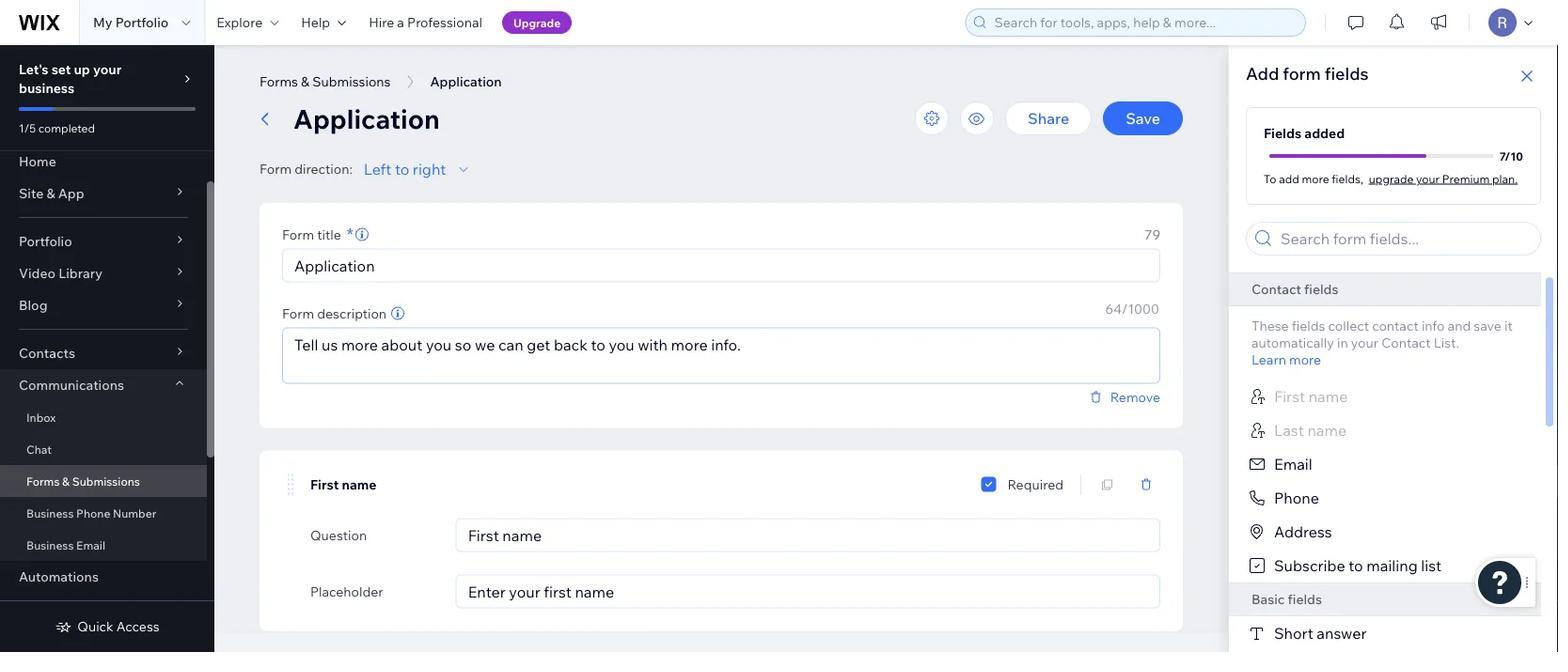 Task type: locate. For each thing, give the bounding box(es) containing it.
business up automations in the bottom of the page
[[26, 539, 74, 553]]

your right upgrade
[[1417, 172, 1440, 186]]

0 vertical spatial submissions
[[313, 73, 391, 90]]

& inside dropdown button
[[46, 185, 55, 202]]

application down 'professional'
[[430, 73, 502, 90]]

to
[[1264, 172, 1277, 186]]

and
[[1448, 318, 1471, 334]]

name up question
[[342, 477, 377, 493]]

fields up collect at the right of the page
[[1305, 281, 1339, 298]]

business
[[26, 507, 74, 521], [26, 539, 74, 553]]

1000
[[1128, 301, 1160, 317]]

submissions inside "sidebar" element
[[72, 475, 140, 489]]

1 vertical spatial email
[[76, 539, 105, 553]]

forms down "chat"
[[26, 475, 60, 489]]

1 vertical spatial to
[[1349, 557, 1364, 576]]

last name
[[1275, 421, 1347, 440]]

0 horizontal spatial portfolio
[[19, 233, 72, 250]]

1 vertical spatial submissions
[[72, 475, 140, 489]]

0 vertical spatial name
[[1309, 388, 1348, 406]]

to left the mailing
[[1349, 557, 1364, 576]]

chat
[[26, 443, 52, 457]]

None checkbox
[[982, 474, 997, 496]]

blog
[[19, 297, 47, 314]]

your right in
[[1352, 335, 1379, 351]]

Search form fields... field
[[1276, 223, 1535, 255]]

/ for 7
[[1505, 149, 1511, 163]]

to right left
[[395, 160, 409, 179]]

form inside form title *
[[282, 226, 314, 243]]

7
[[1500, 149, 1505, 163]]

1 horizontal spatial contact
[[1382, 335, 1431, 351]]

0 horizontal spatial &
[[46, 185, 55, 202]]

& down help
[[301, 73, 310, 90]]

portfolio up video
[[19, 233, 72, 250]]

1 business from the top
[[26, 507, 74, 521]]

1 vertical spatial forms
[[26, 475, 60, 489]]

form description
[[282, 305, 387, 322]]

first name up last name
[[1275, 388, 1348, 406]]

fields
[[1325, 63, 1369, 84], [1305, 281, 1339, 298], [1292, 318, 1326, 334], [1288, 592, 1323, 608]]

1 vertical spatial forms & submissions
[[26, 475, 140, 489]]

0 horizontal spatial forms
[[26, 475, 60, 489]]

hire
[[369, 14, 394, 31]]

submissions
[[313, 73, 391, 90], [72, 475, 140, 489]]

& for site & app dropdown button
[[46, 185, 55, 202]]

first
[[1275, 388, 1306, 406], [310, 477, 339, 493]]

forms & submissions inside "sidebar" element
[[26, 475, 140, 489]]

2 vertical spatial &
[[62, 475, 70, 489]]

& right site
[[46, 185, 55, 202]]

forms & submissions down help button
[[260, 73, 391, 90]]

1 horizontal spatial first name
[[1275, 388, 1348, 406]]

email down business phone number
[[76, 539, 105, 553]]

2 vertical spatial your
[[1352, 335, 1379, 351]]

business for business email
[[26, 539, 74, 553]]

forms down explore
[[260, 73, 298, 90]]

0 horizontal spatial first name
[[310, 477, 377, 493]]

subscribe
[[1275, 557, 1346, 576]]

form
[[1283, 63, 1321, 84]]

remove button
[[1088, 389, 1161, 406]]

short answer
[[1275, 625, 1367, 643]]

business for business phone number
[[26, 507, 74, 521]]

phone inside "sidebar" element
[[76, 507, 110, 521]]

2 vertical spatial form
[[282, 305, 314, 322]]

0 vertical spatial /
[[1505, 149, 1511, 163]]

0 vertical spatial forms
[[260, 73, 298, 90]]

0 horizontal spatial to
[[395, 160, 409, 179]]

forms inside "sidebar" element
[[26, 475, 60, 489]]

0 vertical spatial to
[[395, 160, 409, 179]]

upgrade your premium plan. button
[[1369, 170, 1518, 187]]

to
[[395, 160, 409, 179], [1349, 557, 1364, 576]]

description
[[317, 305, 387, 322]]

quick
[[77, 619, 114, 635]]

add
[[1246, 63, 1280, 84]]

business email
[[26, 539, 105, 553]]

site
[[19, 185, 44, 202]]

right
[[413, 160, 446, 179]]

0 vertical spatial contact
[[1252, 281, 1302, 298]]

1 horizontal spatial forms
[[260, 73, 298, 90]]

2 horizontal spatial &
[[301, 73, 310, 90]]

question
[[310, 527, 367, 544]]

phone up address
[[1275, 489, 1320, 508]]

more down automatically
[[1290, 352, 1322, 368]]

forms & submissions button
[[250, 68, 400, 96]]

1 vertical spatial form
[[282, 226, 314, 243]]

name right last
[[1308, 421, 1347, 440]]

form left direction:
[[260, 161, 292, 177]]

contact
[[1373, 318, 1419, 334]]

business inside business email link
[[26, 539, 74, 553]]

1 horizontal spatial phone
[[1275, 489, 1320, 508]]

short
[[1275, 625, 1314, 643]]

0 vertical spatial your
[[93, 61, 122, 78]]

& up business phone number
[[62, 475, 70, 489]]

fields
[[1264, 125, 1302, 142]]

contact fields
[[1252, 281, 1339, 298]]

save button
[[1104, 102, 1183, 135]]

0 horizontal spatial /
[[1122, 301, 1128, 317]]

1 horizontal spatial first
[[1275, 388, 1306, 406]]

your inside let's set up your business
[[93, 61, 122, 78]]

1 vertical spatial contact
[[1382, 335, 1431, 351]]

1 horizontal spatial to
[[1349, 557, 1364, 576]]

1 vertical spatial /
[[1122, 301, 1128, 317]]

email down last
[[1275, 455, 1313, 474]]

0 horizontal spatial submissions
[[72, 475, 140, 489]]

collect
[[1329, 318, 1370, 334]]

set
[[51, 61, 71, 78]]

1 vertical spatial business
[[26, 539, 74, 553]]

contact up these
[[1252, 281, 1302, 298]]

1 vertical spatial &
[[46, 185, 55, 202]]

form left description
[[282, 305, 314, 322]]

fields for contact
[[1305, 281, 1339, 298]]

0 vertical spatial form
[[260, 161, 292, 177]]

fields inside these fields collect contact info and save it automatically in your contact list. learn more
[[1292, 318, 1326, 334]]

form
[[260, 161, 292, 177], [282, 226, 314, 243], [282, 305, 314, 322]]

forms & submissions
[[260, 73, 391, 90], [26, 475, 140, 489]]

1 horizontal spatial /
[[1505, 149, 1511, 163]]

in
[[1338, 335, 1349, 351]]

mailing
[[1367, 557, 1418, 576]]

0 vertical spatial application
[[430, 73, 502, 90]]

1 vertical spatial name
[[1308, 421, 1347, 440]]

0 vertical spatial forms & submissions
[[260, 73, 391, 90]]

email
[[1275, 455, 1313, 474], [76, 539, 105, 553]]

2 horizontal spatial your
[[1417, 172, 1440, 186]]

0 horizontal spatial email
[[76, 539, 105, 553]]

submissions down chat link
[[72, 475, 140, 489]]

contact inside these fields collect contact info and save it automatically in your contact list. learn more
[[1382, 335, 1431, 351]]

first up question
[[310, 477, 339, 493]]

sidebar element
[[0, 45, 214, 653]]

forms inside button
[[260, 73, 298, 90]]

10
[[1511, 149, 1524, 163]]

business inside business phone number link
[[26, 507, 74, 521]]

1 vertical spatial portfolio
[[19, 233, 72, 250]]

first name
[[1275, 388, 1348, 406], [310, 477, 377, 493]]

forms & submissions for forms & submissions button at the left
[[260, 73, 391, 90]]

business
[[19, 80, 74, 96]]

business up "business email"
[[26, 507, 74, 521]]

7 / 10
[[1500, 149, 1524, 163]]

portfolio right my
[[115, 14, 169, 31]]

0 horizontal spatial contact
[[1252, 281, 1302, 298]]

fields down subscribe
[[1288, 592, 1323, 608]]

form left title
[[282, 226, 314, 243]]

application up left
[[293, 102, 440, 135]]

form title *
[[282, 224, 354, 245]]

1 horizontal spatial portfolio
[[115, 14, 169, 31]]

contact down contact
[[1382, 335, 1431, 351]]

0 horizontal spatial your
[[93, 61, 122, 78]]

submissions inside button
[[313, 73, 391, 90]]

0 vertical spatial &
[[301, 73, 310, 90]]

forms for forms & submissions button at the left
[[260, 73, 298, 90]]

basic
[[1252, 592, 1285, 608]]

submissions down help button
[[313, 73, 391, 90]]

app
[[58, 185, 84, 202]]

& for 'forms & submissions' link
[[62, 475, 70, 489]]

0 horizontal spatial phone
[[76, 507, 110, 521]]

Type your question here... field
[[462, 520, 1154, 552]]

answer
[[1317, 625, 1367, 643]]

name up last name
[[1309, 388, 1348, 406]]

first up last
[[1275, 388, 1306, 406]]

/ up plan.
[[1505, 149, 1511, 163]]

1 horizontal spatial forms & submissions
[[260, 73, 391, 90]]

phone up business email link at the left bottom of the page
[[76, 507, 110, 521]]

forms & submissions up business phone number
[[26, 475, 140, 489]]

help
[[301, 14, 330, 31]]

to for subscribe
[[1349, 557, 1364, 576]]

0 vertical spatial more
[[1302, 172, 1330, 186]]

2 business from the top
[[26, 539, 74, 553]]

left to right button
[[364, 158, 474, 181]]

your right up
[[93, 61, 122, 78]]

0 vertical spatial email
[[1275, 455, 1313, 474]]

/ up remove button
[[1122, 301, 1128, 317]]

0 vertical spatial business
[[26, 507, 74, 521]]

your
[[93, 61, 122, 78], [1417, 172, 1440, 186], [1352, 335, 1379, 351]]

1 vertical spatial more
[[1290, 352, 1322, 368]]

first name up question
[[310, 477, 377, 493]]

& inside button
[[301, 73, 310, 90]]

1 horizontal spatial your
[[1352, 335, 1379, 351]]

0 horizontal spatial first
[[310, 477, 339, 493]]

Add placeholder text… field
[[462, 576, 1154, 608]]

0 horizontal spatial forms & submissions
[[26, 475, 140, 489]]

list.
[[1434, 335, 1460, 351]]

forms & submissions inside button
[[260, 73, 391, 90]]

forms & submissions link
[[0, 466, 207, 498]]

to inside "button"
[[395, 160, 409, 179]]

64 / 1000
[[1106, 301, 1160, 317]]

communications button
[[0, 370, 207, 402]]

inbox link
[[0, 402, 207, 434]]

1 horizontal spatial submissions
[[313, 73, 391, 90]]

these
[[1252, 318, 1289, 334]]

share
[[1028, 109, 1070, 128]]

Add a short description... text field
[[283, 329, 1160, 383]]

1 horizontal spatial &
[[62, 475, 70, 489]]

placeholder
[[310, 584, 383, 600]]

form for form title *
[[282, 226, 314, 243]]

*
[[347, 224, 354, 245]]

portfolio inside dropdown button
[[19, 233, 72, 250]]

fields up automatically
[[1292, 318, 1326, 334]]

more right add
[[1302, 172, 1330, 186]]



Task type: vqa. For each thing, say whether or not it's contained in the screenshot.
go to email marketing
no



Task type: describe. For each thing, give the bounding box(es) containing it.
contacts
[[19, 345, 75, 362]]

to add more fields, upgrade your premium plan.
[[1264, 172, 1518, 186]]

add form fields
[[1246, 63, 1369, 84]]

help button
[[290, 0, 358, 45]]

Add form title... field
[[289, 250, 1154, 282]]

direction:
[[295, 161, 353, 177]]

more inside these fields collect contact info and save it automatically in your contact list. learn more
[[1290, 352, 1322, 368]]

to for left
[[395, 160, 409, 179]]

upgrade button
[[502, 11, 572, 34]]

fields for basic
[[1288, 592, 1323, 608]]

blog button
[[0, 290, 207, 322]]

contacts button
[[0, 338, 207, 370]]

hire a professional
[[369, 14, 483, 31]]

forms for 'forms & submissions' link
[[26, 475, 60, 489]]

2 vertical spatial name
[[342, 477, 377, 493]]

address
[[1275, 523, 1333, 542]]

business phone number link
[[0, 498, 207, 530]]

list
[[1422, 557, 1442, 576]]

1 vertical spatial application
[[293, 102, 440, 135]]

1 horizontal spatial email
[[1275, 455, 1313, 474]]

access
[[116, 619, 160, 635]]

inbox
[[26, 411, 56, 425]]

premium
[[1443, 172, 1490, 186]]

fields added
[[1264, 125, 1345, 142]]

application inside button
[[430, 73, 502, 90]]

site & app button
[[0, 178, 207, 210]]

& for forms & submissions button at the left
[[301, 73, 310, 90]]

automations link
[[0, 562, 207, 594]]

quick access button
[[55, 619, 160, 636]]

email inside business email link
[[76, 539, 105, 553]]

number
[[113, 507, 156, 521]]

1 vertical spatial first
[[310, 477, 339, 493]]

automations
[[19, 569, 99, 586]]

submissions for 'forms & submissions' link
[[72, 475, 140, 489]]

chat link
[[0, 434, 207, 466]]

/ for 64
[[1122, 301, 1128, 317]]

left
[[364, 160, 392, 179]]

1/5 completed
[[19, 121, 95, 135]]

title
[[317, 226, 341, 243]]

a
[[397, 14, 404, 31]]

hire a professional link
[[358, 0, 494, 45]]

form direction:
[[260, 161, 353, 177]]

1 vertical spatial first name
[[310, 477, 377, 493]]

application button
[[421, 68, 511, 96]]

info
[[1422, 318, 1445, 334]]

automatically
[[1252, 335, 1335, 351]]

my
[[93, 14, 112, 31]]

fields,
[[1332, 172, 1364, 186]]

site & app
[[19, 185, 84, 202]]

form for form direction:
[[260, 161, 292, 177]]

my portfolio
[[93, 14, 169, 31]]

required
[[1008, 476, 1064, 493]]

let's set up your business
[[19, 61, 122, 96]]

up
[[74, 61, 90, 78]]

video library
[[19, 265, 102, 282]]

0 vertical spatial first
[[1275, 388, 1306, 406]]

upgrade
[[514, 16, 561, 30]]

share button
[[1006, 102, 1092, 135]]

explore
[[217, 14, 263, 31]]

it
[[1505, 318, 1513, 334]]

communications
[[19, 377, 124, 394]]

Search for tools, apps, help & more... field
[[989, 9, 1300, 36]]

remove
[[1111, 389, 1161, 405]]

save
[[1126, 109, 1161, 128]]

1/5
[[19, 121, 36, 135]]

fields for these
[[1292, 318, 1326, 334]]

video
[[19, 265, 56, 282]]

forms & submissions for 'forms & submissions' link
[[26, 475, 140, 489]]

video library button
[[0, 258, 207, 290]]

completed
[[38, 121, 95, 135]]

business email link
[[0, 530, 207, 562]]

library
[[58, 265, 102, 282]]

added
[[1305, 125, 1345, 142]]

upgrade
[[1369, 172, 1414, 186]]

79
[[1145, 226, 1161, 243]]

64
[[1106, 301, 1122, 317]]

fields right form
[[1325, 63, 1369, 84]]

last
[[1275, 421, 1304, 440]]

left to right
[[364, 160, 446, 179]]

quick access
[[77, 619, 160, 635]]

professional
[[407, 14, 483, 31]]

form for form description
[[282, 305, 314, 322]]

submissions for forms & submissions button at the left
[[313, 73, 391, 90]]

0 vertical spatial portfolio
[[115, 14, 169, 31]]

0 vertical spatial first name
[[1275, 388, 1348, 406]]

plan.
[[1493, 172, 1518, 186]]

your inside these fields collect contact info and save it automatically in your contact list. learn more
[[1352, 335, 1379, 351]]

learn more link
[[1252, 352, 1322, 369]]

home link
[[0, 146, 207, 178]]

home
[[19, 153, 56, 170]]

business phone number
[[26, 507, 156, 521]]

let's
[[19, 61, 49, 78]]

1 vertical spatial your
[[1417, 172, 1440, 186]]



